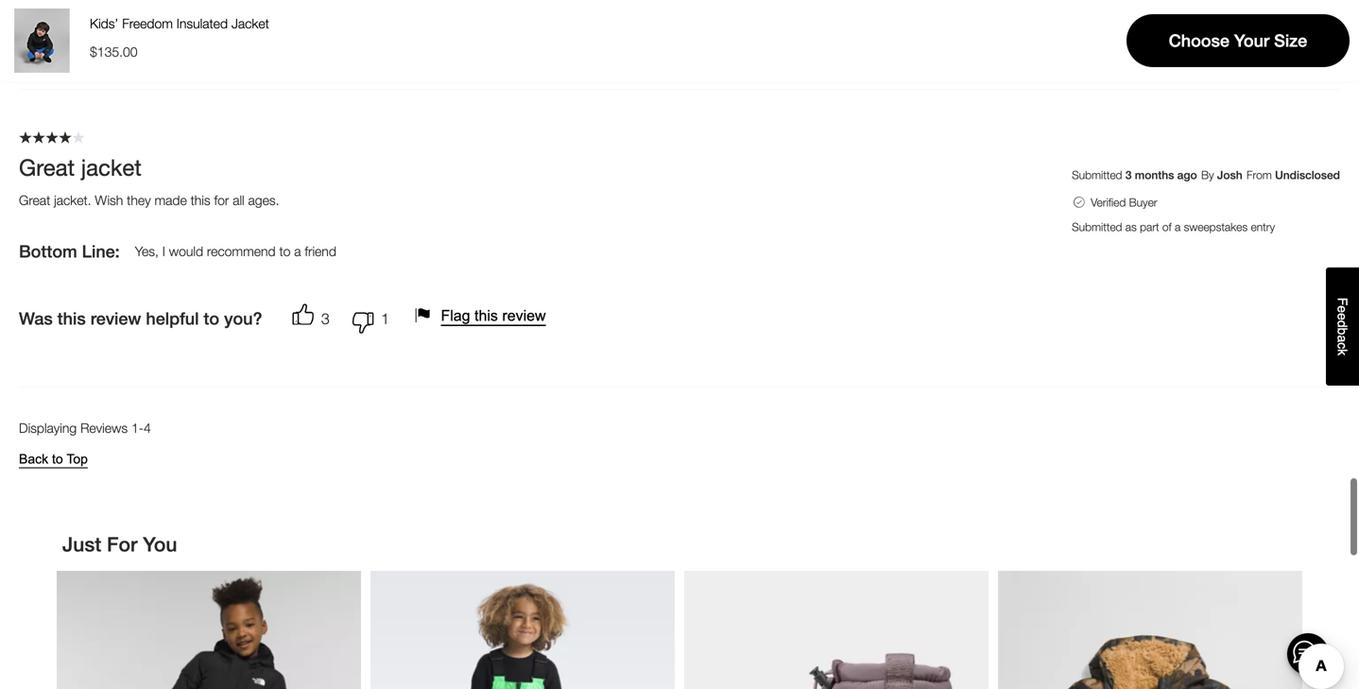Task type: describe. For each thing, give the bounding box(es) containing it.
to left "jacket"
[[204, 11, 219, 31]]

part
[[1141, 220, 1160, 234]]

3 button
[[293, 300, 337, 338]]

a for f e e d b a c k
[[1336, 335, 1351, 343]]

this inside button
[[475, 307, 498, 324]]

a for yes, i would recommend to a friend
[[294, 244, 301, 259]]

just for you
[[62, 533, 177, 556]]

ages.
[[248, 192, 279, 208]]

flag this review button
[[412, 304, 554, 327]]

for
[[107, 533, 137, 556]]

choose your size button
[[1127, 14, 1350, 67]]

reviews
[[80, 420, 128, 436]]

submitted for submitted as part of a sweepstakes entry
[[1072, 220, 1123, 234]]

k
[[1336, 349, 1351, 356]]

kids'
[[90, 16, 119, 31]]

submitted for submitted 3 months ago by josh from undisclosed
[[1072, 168, 1123, 182]]

bottom line:
[[19, 242, 120, 261]]

1 helpful from the top
[[146, 11, 199, 31]]

flag this review
[[441, 307, 546, 324]]

back to top
[[19, 452, 88, 467]]

this left for
[[191, 192, 210, 208]]

back to top button
[[19, 452, 88, 467]]

by
[[1202, 168, 1215, 182]]

submitted 3 months ago by josh from undisclosed
[[1072, 168, 1341, 182]]

1 you? from the top
[[224, 11, 262, 31]]

freedom
[[122, 16, 173, 31]]

great jacket
[[19, 154, 142, 181]]

sweepstakes
[[1184, 220, 1248, 234]]

as
[[1126, 220, 1137, 234]]

recommend
[[207, 244, 276, 259]]

buyer
[[1130, 196, 1158, 209]]

kids' north down hooded jacket image
[[57, 571, 361, 689]]

great for great jacket. wish they made this for all ages.
[[19, 192, 50, 208]]

1
[[381, 310, 390, 328]]

size
[[1275, 31, 1308, 51]]

great jacket. wish they made this for all ages.
[[19, 192, 279, 208]]

1-
[[131, 420, 144, 436]]

from
[[1247, 168, 1273, 182]]

2 you? from the top
[[224, 309, 262, 329]]

b
[[1336, 328, 1351, 335]]

c
[[1336, 343, 1351, 349]]

bottom
[[19, 242, 77, 261]]

for
[[214, 192, 229, 208]]

yes, i would recommend to a friend
[[135, 244, 337, 259]]

1 e from the top
[[1336, 306, 1351, 313]]

months
[[1135, 168, 1175, 182]]

i
[[162, 244, 165, 259]]

https://images.thenorthface.com/is/image/thenorthface/nf0a82yj_jk3_hero?$color swatch$ image
[[9, 9, 74, 73]]

josh
[[1218, 168, 1243, 182]]

2 helpful from the top
[[146, 309, 199, 329]]

kids' freedom insulated jacket
[[90, 16, 269, 31]]

d
[[1336, 321, 1351, 328]]

undisclosed
[[1276, 168, 1341, 182]]

displaying
[[19, 420, 77, 436]]



Task type: vqa. For each thing, say whether or not it's contained in the screenshot.
leftmost Youth Court Jester Backpack button
no



Task type: locate. For each thing, give the bounding box(es) containing it.
a left friend
[[294, 244, 301, 259]]

1 submitted from the top
[[1072, 168, 1123, 182]]

$135.00
[[90, 44, 138, 60]]

0 vertical spatial you?
[[224, 11, 262, 31]]

submitted
[[1072, 168, 1123, 182], [1072, 220, 1123, 234]]

this
[[57, 11, 86, 31], [191, 192, 210, 208], [475, 307, 498, 324], [57, 309, 86, 329]]

of
[[1163, 220, 1172, 234]]

to left friend
[[279, 244, 291, 259]]

0 vertical spatial a
[[1175, 220, 1181, 234]]

0 vertical spatial great
[[19, 154, 75, 181]]

to inside back to top button
[[52, 452, 63, 467]]

your
[[1235, 31, 1270, 51]]

1 vertical spatial was
[[19, 309, 53, 329]]

f e e d b a c k
[[1336, 298, 1351, 356]]

choose your size
[[1170, 31, 1308, 51]]

jacket
[[232, 16, 269, 31]]

was this review helpful to you? down yes,
[[19, 309, 262, 329]]

submitted up verified
[[1072, 168, 1123, 182]]

helpful right kids'
[[146, 11, 199, 31]]

1 vertical spatial submitted
[[1072, 220, 1123, 234]]

1 vertical spatial you?
[[224, 309, 262, 329]]

great up jacket.
[[19, 154, 75, 181]]

1 was this review helpful to you? from the top
[[19, 11, 262, 31]]

choose
[[1170, 31, 1230, 51]]

wish
[[95, 192, 123, 208]]

insulated
[[177, 16, 228, 31]]

1 horizontal spatial 3
[[1126, 168, 1132, 182]]

was down 'bottom'
[[19, 309, 53, 329]]

verified
[[1091, 196, 1126, 209]]

this right 'flag'
[[475, 307, 498, 324]]

e
[[1336, 306, 1351, 313], [1336, 313, 1351, 321]]

great for great jacket
[[19, 154, 75, 181]]

review down line:
[[90, 309, 141, 329]]

verified buyer
[[1091, 196, 1158, 209]]

a up k
[[1336, 335, 1351, 343]]

3 inside "button"
[[321, 310, 330, 328]]

baby reversible mt chimbo full-zip hooded jacket image
[[999, 571, 1303, 689]]

review right 'flag'
[[502, 307, 546, 324]]

to down yes, i would recommend to a friend
[[204, 309, 219, 329]]

helpful down i
[[146, 309, 199, 329]]

e up b on the top of page
[[1336, 313, 1351, 321]]

3 left 1 'button'
[[321, 310, 330, 328]]

0 vertical spatial was this review helpful to you?
[[19, 11, 262, 31]]

0 vertical spatial 3
[[1126, 168, 1132, 182]]

flag
[[441, 307, 471, 324]]

2 great from the top
[[19, 192, 50, 208]]

yes,
[[135, 244, 159, 259]]

3 left months
[[1126, 168, 1132, 182]]

1 vertical spatial a
[[294, 244, 301, 259]]

to left top
[[52, 452, 63, 467]]

this down bottom line:
[[57, 309, 86, 329]]

review
[[90, 11, 141, 31], [502, 307, 546, 324], [90, 309, 141, 329]]

ago
[[1178, 168, 1198, 182]]

2 horizontal spatial a
[[1336, 335, 1351, 343]]

1 vertical spatial great
[[19, 192, 50, 208]]

entry
[[1252, 220, 1276, 234]]

a right of
[[1175, 220, 1181, 234]]

a inside button
[[1336, 335, 1351, 343]]

helpful
[[146, 11, 199, 31], [146, 309, 199, 329]]

1 vertical spatial helpful
[[146, 309, 199, 329]]

1 vertical spatial 3
[[321, 310, 330, 328]]

a
[[1175, 220, 1181, 234], [294, 244, 301, 259], [1336, 335, 1351, 343]]

1 was from the top
[[19, 11, 53, 31]]

line:
[[82, 242, 120, 261]]

was this review helpful to you?
[[19, 11, 262, 31], [19, 309, 262, 329]]

1 great from the top
[[19, 154, 75, 181]]

3
[[1126, 168, 1132, 182], [321, 310, 330, 328]]

displaying reviews             1-4
[[19, 420, 151, 436]]

was left kids'
[[19, 11, 53, 31]]

review inside button
[[502, 307, 546, 324]]

review up the $135.00 at left
[[90, 11, 141, 31]]

they
[[127, 192, 151, 208]]

2 was this review helpful to you? from the top
[[19, 309, 262, 329]]

1 button
[[337, 300, 397, 338]]

you
[[143, 533, 177, 556]]

2 vertical spatial a
[[1336, 335, 1351, 343]]

f
[[1336, 298, 1351, 306]]

all
[[233, 192, 245, 208]]

2 e from the top
[[1336, 313, 1351, 321]]

submitted down verified
[[1072, 220, 1123, 234]]

you?
[[224, 11, 262, 31], [224, 309, 262, 329]]

top
[[66, 452, 88, 467]]

4
[[144, 420, 151, 436]]

great
[[19, 154, 75, 181], [19, 192, 50, 208]]

0 vertical spatial was
[[19, 11, 53, 31]]

friend
[[305, 244, 337, 259]]

was this review helpful to you? up the $135.00 at left
[[19, 11, 262, 31]]

0 horizontal spatial 3
[[321, 310, 330, 328]]

e up d
[[1336, 306, 1351, 313]]

0 vertical spatial helpful
[[146, 11, 199, 31]]

submitted as part of a sweepstakes entry
[[1072, 220, 1276, 234]]

kids' thermoball™ pull-on waterproof boots image
[[685, 571, 989, 689]]

made
[[155, 192, 187, 208]]

back
[[19, 452, 48, 467]]

0 vertical spatial submitted
[[1072, 168, 1123, 182]]

great left jacket.
[[19, 192, 50, 208]]

jacket
[[81, 154, 142, 181]]

0 horizontal spatial a
[[294, 244, 301, 259]]

jacket.
[[54, 192, 91, 208]]

2 submitted from the top
[[1072, 220, 1123, 234]]

was
[[19, 11, 53, 31], [19, 309, 53, 329]]

kids' freedom insulated bibs image
[[371, 571, 675, 689]]

1 vertical spatial was this review helpful to you?
[[19, 309, 262, 329]]

just
[[62, 533, 101, 556]]

to
[[204, 11, 219, 31], [279, 244, 291, 259], [204, 309, 219, 329], [52, 452, 63, 467]]

1 horizontal spatial a
[[1175, 220, 1181, 234]]

would
[[169, 244, 203, 259]]

f e e d b a c k button
[[1327, 268, 1360, 386]]

this left kids'
[[57, 11, 86, 31]]

2 was from the top
[[19, 309, 53, 329]]



